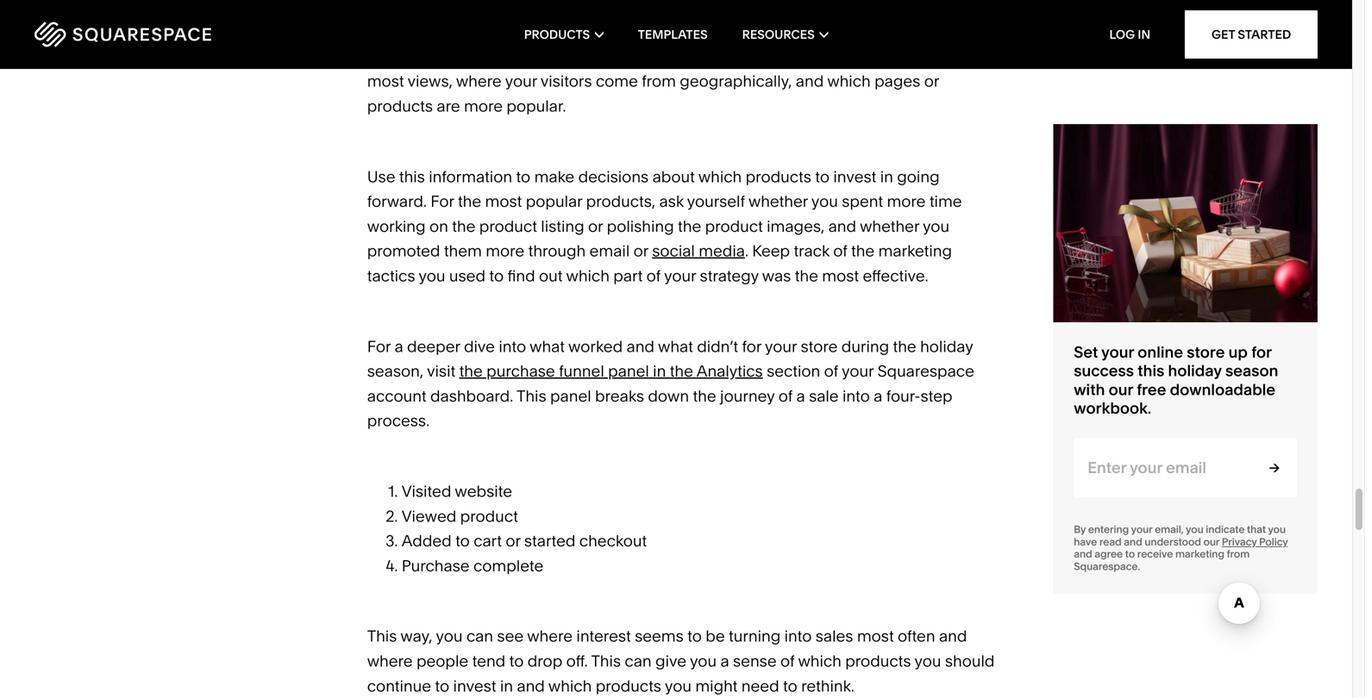 Task type: locate. For each thing, give the bounding box(es) containing it.
0 horizontal spatial from
[[642, 72, 676, 91]]

1 horizontal spatial for
[[431, 192, 454, 211]]

0 vertical spatial invest
[[834, 167, 877, 186]]

0 vertical spatial this
[[399, 167, 425, 186]]

holiday up squarespace
[[921, 337, 974, 356]]

of inside this way, you can see where interest seems to be turning into sales most often and where people tend to drop off. this can give you a sense of which products you should continue to invest in and which products you might need to rethink.
[[781, 652, 795, 671]]

viewed
[[402, 507, 457, 526]]

panel
[[608, 362, 649, 381], [550, 387, 592, 406]]

0 vertical spatial for
[[431, 192, 454, 211]]

1 vertical spatial for
[[367, 337, 391, 356]]

most down "track"
[[822, 267, 859, 286]]

can down seems
[[625, 652, 652, 671]]

0 vertical spatial can
[[652, 47, 679, 66]]

1 vertical spatial in
[[653, 362, 666, 381]]

for up season,
[[367, 337, 391, 356]]

privacy policy and agree         to receive marketing from squarespace.
[[1074, 536, 1289, 573]]

to left cart in the left bottom of the page
[[456, 532, 470, 551]]

1 vertical spatial into
[[843, 387, 870, 406]]

into right sale
[[843, 387, 870, 406]]

out down through
[[539, 267, 563, 286]]

season
[[1226, 362, 1279, 381]]

your down during
[[842, 362, 874, 381]]

0 horizontal spatial what
[[530, 337, 565, 356]]

of right part
[[647, 267, 661, 286]]

0 vertical spatial holiday
[[921, 337, 974, 356]]

0 vertical spatial that
[[590, 47, 618, 66]]

a inside for a deeper dive into what worked and what didn't for your store during the holiday season, visit
[[395, 337, 403, 356]]

0 horizontal spatial this
[[399, 167, 425, 186]]

most left views,
[[367, 72, 404, 91]]

0 vertical spatial marketing
[[879, 242, 953, 261]]

our inside set your online store up for success this holiday season with our free downloadable workbook.
[[1109, 380, 1134, 399]]

1 horizontal spatial from
[[1227, 548, 1250, 561]]

section of your squarespace account dashboard. this panel breaks down the journey of a sale into a four-step process.
[[367, 362, 979, 431]]

give
[[656, 652, 687, 671]]

this inside set your online store up for success this holiday season with our free downloadable workbook.
[[1138, 362, 1165, 381]]

from right come
[[642, 72, 676, 91]]

and down resources button
[[796, 72, 824, 91]]

your inside section of your squarespace account dashboard. this panel breaks down the journey of a sale into a four-step process.
[[842, 362, 874, 381]]

read
[[1100, 536, 1122, 549]]

1 horizontal spatial store
[[1187, 343, 1226, 362]]

0 horizontal spatial panel
[[550, 387, 592, 406]]

through
[[529, 242, 586, 261]]

which up yourself
[[699, 167, 742, 186]]

1 horizontal spatial whether
[[860, 217, 920, 236]]

1 horizontal spatial what
[[658, 337, 693, 356]]

effective.
[[863, 267, 929, 286]]

holiday
[[921, 337, 974, 356], [1169, 362, 1222, 381]]

templates link
[[638, 0, 708, 69]]

most down information
[[485, 192, 522, 211]]

in up down at bottom
[[653, 362, 666, 381]]

out down resources
[[763, 47, 786, 66]]

this up the forward.
[[399, 167, 425, 186]]

where up drop
[[527, 627, 573, 646]]

store up the section
[[801, 337, 838, 356]]

listing
[[541, 217, 585, 236]]

products inside use this information to make decisions about which products to invest in going forward. for the most popular products, ask yourself whether you spent more time working on the product listing or polishing the product images, and whether you promoted them more through email or
[[746, 167, 812, 186]]

that right indicate
[[1248, 524, 1267, 536]]

1 horizontal spatial panel
[[608, 362, 649, 381]]

1 vertical spatial invest
[[453, 677, 496, 696]]

what up purchase
[[530, 337, 565, 356]]

0 vertical spatial find
[[731, 47, 759, 66]]

you down give
[[665, 677, 692, 696]]

log             in
[[1110, 27, 1151, 42]]

in
[[881, 167, 894, 186], [653, 362, 666, 381], [500, 677, 513, 696]]

see
[[497, 627, 524, 646]]

which up the rethink.
[[798, 652, 842, 671]]

can up tend
[[467, 627, 494, 646]]

to down see
[[510, 652, 524, 671]]

products down give
[[596, 677, 662, 696]]

the inside that you can use to find out which of your pages get the most views, where your visitors come from geographically, and which pages or products are more popular.
[[968, 47, 992, 66]]

find up geographically,
[[731, 47, 759, 66]]

0 horizontal spatial that
[[590, 47, 618, 66]]

the down information
[[458, 192, 482, 211]]

added
[[402, 532, 452, 551]]

or inside that you can use to find out which of your pages get the most views, where your visitors come from geographically, and which pages or products are more popular.
[[925, 72, 939, 91]]

that
[[590, 47, 618, 66], [1248, 524, 1267, 536]]

0 vertical spatial where
[[456, 72, 502, 91]]

1 horizontal spatial find
[[731, 47, 759, 66]]

you inside that you can use to find out which of your pages get the most views, where your visitors come from geographically, and which pages or products are more popular.
[[622, 47, 648, 66]]

panel inside section of your squarespace account dashboard. this panel breaks down the journey of a sale into a four-step process.
[[550, 387, 592, 406]]

0 horizontal spatial our
[[1109, 380, 1134, 399]]

most inside use this information to make decisions about which products to invest in going forward. for the most popular products, ask yourself whether you spent more time working on the product listing or polishing the product images, and whether you promoted them more through email or
[[485, 192, 522, 211]]

1 horizontal spatial this
[[1138, 362, 1165, 381]]

0 vertical spatial out
[[763, 47, 786, 66]]

1 vertical spatial that
[[1248, 524, 1267, 536]]

invest down tend
[[453, 677, 496, 696]]

to down people
[[435, 677, 450, 696]]

0 vertical spatial whether
[[749, 192, 808, 211]]

our left free
[[1109, 380, 1134, 399]]

invest
[[834, 167, 877, 186], [453, 677, 496, 696]]

to up images,
[[816, 167, 830, 186]]

where up are
[[456, 72, 502, 91]]

whether up images,
[[749, 192, 808, 211]]

from inside that you can use to find out which of your pages get the most views, where your visitors come from geographically, and which pages or products are more popular.
[[642, 72, 676, 91]]

often
[[898, 627, 936, 646]]

0 horizontal spatial find
[[508, 267, 535, 286]]

into inside for a deeper dive into what worked and what didn't for your store during the holiday season, visit
[[499, 337, 526, 356]]

most left the often
[[857, 627, 894, 646]]

store inside for a deeper dive into what worked and what didn't for your store during the holiday season, visit
[[801, 337, 838, 356]]

log
[[1110, 27, 1136, 42]]

1 vertical spatial out
[[539, 267, 563, 286]]

and up should in the right bottom of the page
[[939, 627, 968, 646]]

1 vertical spatial this
[[367, 627, 397, 646]]

of
[[837, 47, 851, 66], [834, 242, 848, 261], [647, 267, 661, 286], [825, 362, 839, 381], [779, 387, 793, 406], [781, 652, 795, 671]]

invest inside use this information to make decisions about which products to invest in going forward. for the most popular products, ask yourself whether you spent more time working on the product listing or polishing the product images, and whether you promoted them more through email or
[[834, 167, 877, 186]]

you down 'time' in the top of the page
[[923, 217, 950, 236]]

into up purchase
[[499, 337, 526, 356]]

squarespace logo image
[[35, 22, 211, 47]]

1 horizontal spatial into
[[785, 627, 812, 646]]

that inside that you can use to find out which of your pages get the most views, where your visitors come from geographically, and which pages or products are more popular.
[[590, 47, 618, 66]]

most inside this way, you can see where interest seems to be turning into sales most often and where people tend to drop off. this can give you a sense of which products you should continue to invest in and which products you might need to rethink.
[[857, 627, 894, 646]]

the up 'effective.'
[[852, 242, 875, 261]]

ask
[[660, 192, 684, 211]]

0 horizontal spatial this
[[367, 627, 397, 646]]

1 horizontal spatial this
[[517, 387, 547, 406]]

0 vertical spatial more
[[464, 97, 503, 116]]

for inside for a deeper dive into what worked and what didn't for your store during the holiday season, visit
[[367, 337, 391, 356]]

into
[[499, 337, 526, 356], [843, 387, 870, 406], [785, 627, 812, 646]]

1 vertical spatial holiday
[[1169, 362, 1222, 381]]

store
[[801, 337, 838, 356], [1187, 343, 1226, 362]]

about
[[653, 167, 695, 186]]

views,
[[408, 72, 453, 91]]

marketing up 'effective.'
[[879, 242, 953, 261]]

visited website viewed product added to cart or started checkout purchase complete
[[402, 482, 647, 576]]

1 vertical spatial pages
[[875, 72, 921, 91]]

on
[[430, 217, 449, 236]]

complete
[[474, 557, 544, 576]]

visitors
[[541, 72, 592, 91]]

1 what from the left
[[530, 337, 565, 356]]

0 horizontal spatial store
[[801, 337, 838, 356]]

your left email,
[[1132, 524, 1153, 536]]

0 vertical spatial in
[[881, 167, 894, 186]]

0 horizontal spatial out
[[539, 267, 563, 286]]

1 vertical spatial from
[[1227, 548, 1250, 561]]

2 vertical spatial in
[[500, 677, 513, 696]]

product up them
[[480, 217, 537, 236]]

yourself
[[687, 192, 745, 211]]

this
[[517, 387, 547, 406], [367, 627, 397, 646], [591, 652, 621, 671]]

and inside for a deeper dive into what worked and what didn't for your store during the holiday season, visit
[[627, 337, 655, 356]]

store left up
[[1187, 343, 1226, 362]]

into left sales
[[785, 627, 812, 646]]

sense
[[733, 652, 777, 671]]

0 horizontal spatial holiday
[[921, 337, 974, 356]]

1 horizontal spatial marketing
[[1176, 548, 1225, 561]]

holiday inside for a deeper dive into what worked and what didn't for your store during the holiday season, visit
[[921, 337, 974, 356]]

your
[[855, 47, 887, 66], [505, 72, 537, 91], [664, 267, 696, 286], [765, 337, 797, 356], [1102, 343, 1135, 362], [842, 362, 874, 381], [1132, 524, 1153, 536]]

and down drop
[[517, 677, 545, 696]]

the up dashboard.
[[459, 362, 483, 381]]

0 horizontal spatial where
[[367, 652, 413, 671]]

1 horizontal spatial invest
[[834, 167, 877, 186]]

1 vertical spatial panel
[[550, 387, 592, 406]]

process.
[[367, 412, 430, 431]]

the purchase funnel panel in the analytics link
[[459, 362, 763, 381]]

you left used
[[419, 267, 446, 286]]

product up cart in the left bottom of the page
[[460, 507, 518, 526]]

0 horizontal spatial invest
[[453, 677, 496, 696]]

with
[[1074, 380, 1106, 399]]

popular.
[[507, 97, 566, 116]]

2 horizontal spatial in
[[881, 167, 894, 186]]

find inside . keep track of the marketing tactics you used to find out which part of your strategy was the most effective.
[[508, 267, 535, 286]]

into inside this way, you can see where interest seems to be turning into sales most often and where people tend to drop off. this can give you a sense of which products you should continue to invest in and which products you might need to rethink.
[[785, 627, 812, 646]]

you up come
[[622, 47, 648, 66]]

1 vertical spatial whether
[[860, 217, 920, 236]]

0 horizontal spatial marketing
[[879, 242, 953, 261]]

to right used
[[490, 267, 504, 286]]

0 vertical spatial from
[[642, 72, 676, 91]]

where up continue
[[367, 652, 413, 671]]

to right use
[[713, 47, 727, 66]]

or inside visited website viewed product added to cart or started checkout purchase complete
[[506, 532, 521, 551]]

the up squarespace
[[893, 337, 917, 356]]

for up on
[[431, 192, 454, 211]]

in left going
[[881, 167, 894, 186]]

this way, you can see where interest seems to be turning into sales most often and where people tend to drop off. this can give you a sense of which products you should continue to invest in and which products you might need to rethink.
[[367, 627, 999, 696]]

marketing inside privacy policy and agree         to receive marketing from squarespace.
[[1176, 548, 1225, 561]]

1 vertical spatial this
[[1138, 362, 1165, 381]]

1 horizontal spatial where
[[456, 72, 502, 91]]

this inside section of your squarespace account dashboard. this panel breaks down the journey of a sale into a four-step process.
[[517, 387, 547, 406]]

1 horizontal spatial that
[[1248, 524, 1267, 536]]

this
[[399, 167, 425, 186], [1138, 362, 1165, 381]]

panel down funnel
[[550, 387, 592, 406]]

what left didn't
[[658, 337, 693, 356]]

0 vertical spatial our
[[1109, 380, 1134, 399]]

product inside visited website viewed product added to cart or started checkout purchase complete
[[460, 507, 518, 526]]

more right them
[[486, 242, 525, 261]]

marketing down indicate
[[1176, 548, 1225, 561]]

and down the by
[[1074, 548, 1093, 561]]

out
[[763, 47, 786, 66], [539, 267, 563, 286]]

invest inside this way, you can see where interest seems to be turning into sales most often and where people tend to drop off. this can give you a sense of which products you should continue to invest in and which products you might need to rethink.
[[453, 677, 496, 696]]

of down the section
[[779, 387, 793, 406]]

your down social at top
[[664, 267, 696, 286]]

a up season,
[[395, 337, 403, 356]]

1 vertical spatial where
[[527, 627, 573, 646]]

the down "track"
[[795, 267, 819, 286]]

the inside section of your squarespace account dashboard. this panel breaks down the journey of a sale into a four-step process.
[[693, 387, 717, 406]]

to right agree
[[1126, 548, 1136, 561]]

2 what from the left
[[658, 337, 693, 356]]

1 horizontal spatial for
[[1252, 343, 1272, 362]]

and right read
[[1124, 536, 1143, 549]]

out inside that you can use to find out which of your pages get the most views, where your visitors come from geographically, and which pages or products are more popular.
[[763, 47, 786, 66]]

the down the analytics
[[693, 387, 717, 406]]

panel up breaks
[[608, 362, 649, 381]]

more right are
[[464, 97, 503, 116]]

rethink.
[[802, 677, 855, 696]]

need
[[742, 677, 780, 696]]

2 vertical spatial this
[[591, 652, 621, 671]]

1 horizontal spatial our
[[1204, 536, 1220, 549]]

1 horizontal spatial out
[[763, 47, 786, 66]]

worked
[[569, 337, 623, 356]]

your right set
[[1102, 343, 1135, 362]]

0 vertical spatial this
[[517, 387, 547, 406]]

your inside . keep track of the marketing tactics you used to find out which part of your strategy was the most effective.
[[664, 267, 696, 286]]

squarespace logo link
[[35, 22, 291, 47]]

None submit
[[1244, 439, 1298, 498]]

continue
[[367, 677, 431, 696]]

this down purchase
[[517, 387, 547, 406]]

0 horizontal spatial for
[[742, 337, 762, 356]]

find
[[731, 47, 759, 66], [508, 267, 535, 286]]

this inside use this information to make decisions about which products to invest in going forward. for the most popular products, ask yourself whether you spent more time working on the product listing or polishing the product images, and whether you promoted them more through email or
[[399, 167, 425, 186]]

images,
[[767, 217, 825, 236]]

which down email
[[566, 267, 610, 286]]

0 horizontal spatial in
[[500, 677, 513, 696]]

0 vertical spatial into
[[499, 337, 526, 356]]

to left the 'make'
[[516, 167, 531, 186]]

where
[[456, 72, 502, 91], [527, 627, 573, 646], [367, 652, 413, 671]]

downloadable
[[1170, 380, 1276, 399]]

1 horizontal spatial holiday
[[1169, 362, 1222, 381]]

2 horizontal spatial into
[[843, 387, 870, 406]]

whether down spent
[[860, 217, 920, 236]]

0 vertical spatial panel
[[608, 362, 649, 381]]

them
[[444, 242, 482, 261]]

used
[[449, 267, 486, 286]]

checkout
[[580, 532, 647, 551]]

more down going
[[887, 192, 926, 211]]

1 vertical spatial our
[[1204, 536, 1220, 549]]

most
[[367, 72, 404, 91], [485, 192, 522, 211], [822, 267, 859, 286], [857, 627, 894, 646]]

for right up
[[1252, 343, 1272, 362]]

products
[[367, 97, 433, 116], [746, 167, 812, 186], [846, 652, 912, 671], [596, 677, 662, 696]]

to
[[713, 47, 727, 66], [516, 167, 531, 186], [816, 167, 830, 186], [490, 267, 504, 286], [456, 532, 470, 551], [1126, 548, 1136, 561], [688, 627, 702, 646], [510, 652, 524, 671], [435, 677, 450, 696], [783, 677, 798, 696]]

success
[[1074, 362, 1135, 381]]

2 horizontal spatial where
[[527, 627, 573, 646]]

use this information to make decisions about which products to invest in going forward. for the most popular products, ask yourself whether you spent more time working on the product listing or polishing the product images, and whether you promoted them more through email or
[[367, 167, 966, 261]]

the
[[968, 47, 992, 66], [458, 192, 482, 211], [452, 217, 476, 236], [678, 217, 702, 236], [852, 242, 875, 261], [795, 267, 819, 286], [893, 337, 917, 356], [459, 362, 483, 381], [670, 362, 694, 381], [693, 387, 717, 406]]

and up the purchase funnel panel in the analytics
[[627, 337, 655, 356]]

store inside set your online store up for success this holiday season with our free downloadable workbook.
[[1187, 343, 1226, 362]]

1 horizontal spatial in
[[653, 362, 666, 381]]

spent
[[842, 192, 884, 211]]

four-
[[887, 387, 921, 406]]

2 vertical spatial into
[[785, 627, 812, 646]]

your up the section
[[765, 337, 797, 356]]

into inside section of your squarespace account dashboard. this panel breaks down the journey of a sale into a four-step process.
[[843, 387, 870, 406]]

and down spent
[[829, 217, 857, 236]]

time
[[930, 192, 962, 211]]

2 horizontal spatial this
[[591, 652, 621, 671]]

your inside 'by entering your email, you indicate that you have read and understood our'
[[1132, 524, 1153, 536]]

to inside privacy policy and agree         to receive marketing from squarespace.
[[1126, 548, 1136, 561]]

can down "templates"
[[652, 47, 679, 66]]

from down indicate
[[1227, 548, 1250, 561]]

set
[[1074, 343, 1099, 362]]

of right resources button
[[837, 47, 851, 66]]

use
[[683, 47, 709, 66]]

our left privacy
[[1204, 536, 1220, 549]]

0 horizontal spatial for
[[367, 337, 391, 356]]

get started
[[1212, 27, 1292, 42]]

workbook.
[[1074, 399, 1152, 418]]

0 horizontal spatial into
[[499, 337, 526, 356]]

social media link
[[652, 242, 745, 261]]

which down resources
[[790, 47, 833, 66]]

1 vertical spatial marketing
[[1176, 548, 1225, 561]]

for
[[742, 337, 762, 356], [1252, 343, 1272, 362]]

1 vertical spatial find
[[508, 267, 535, 286]]

free
[[1137, 380, 1167, 399]]



Task type: describe. For each thing, give the bounding box(es) containing it.
which inside . keep track of the marketing tactics you used to find out which part of your strategy was the most effective.
[[566, 267, 610, 286]]

step
[[921, 387, 953, 406]]

drop
[[528, 652, 563, 671]]

products down the often
[[846, 652, 912, 671]]

your up popular. on the left of the page
[[505, 72, 537, 91]]

2 vertical spatial more
[[486, 242, 525, 261]]

holiday inside set your online store up for success this holiday season with our free downloadable workbook.
[[1169, 362, 1222, 381]]

way,
[[401, 627, 433, 646]]

which inside use this information to make decisions about which products to invest in going forward. for the most popular products, ask yourself whether you spent more time working on the product listing or polishing the product images, and whether you promoted them more through email or
[[699, 167, 742, 186]]

by entering your email, you indicate that you have read and understood our
[[1074, 524, 1286, 549]]

going
[[897, 167, 940, 186]]

privacy
[[1222, 536, 1257, 549]]

most inside that you can use to find out which of your pages get the most views, where your visitors come from geographically, and which pages or products are more popular.
[[367, 72, 404, 91]]

.
[[745, 242, 749, 261]]

dashboard.
[[430, 387, 514, 406]]

sale
[[809, 387, 839, 406]]

be
[[706, 627, 725, 646]]

social
[[652, 242, 695, 261]]

you inside . keep track of the marketing tactics you used to find out which part of your strategy was the most effective.
[[419, 267, 446, 286]]

working
[[367, 217, 426, 236]]

product up media at the right of page
[[705, 217, 763, 236]]

can inside that you can use to find out which of your pages get the most views, where your visitors come from geographically, and which pages or products are more popular.
[[652, 47, 679, 66]]

more inside that you can use to find out which of your pages get the most views, where your visitors come from geographically, and which pages or products are more popular.
[[464, 97, 503, 116]]

products,
[[586, 192, 656, 211]]

down
[[648, 387, 689, 406]]

online
[[1138, 343, 1184, 362]]

you right privacy
[[1269, 524, 1286, 536]]

for inside for a deeper dive into what worked and what didn't for your store during the holiday season, visit
[[742, 337, 762, 356]]

part
[[614, 267, 643, 286]]

visited
[[402, 482, 452, 501]]

in inside use this information to make decisions about which products to invest in going forward. for the most popular products, ask yourself whether you spent more time working on the product listing or polishing the product images, and whether you promoted them more through email or
[[881, 167, 894, 186]]

which down resources button
[[828, 72, 871, 91]]

during
[[842, 337, 890, 356]]

your inside for a deeper dive into what worked and what didn't for your store during the holiday season, visit
[[765, 337, 797, 356]]

you right email,
[[1186, 524, 1204, 536]]

and inside privacy policy and agree         to receive marketing from squarespace.
[[1074, 548, 1093, 561]]

promoted
[[367, 242, 440, 261]]

your left get
[[855, 47, 887, 66]]

Enter your email email field
[[1074, 439, 1244, 498]]

a left four-
[[874, 387, 883, 406]]

email,
[[1155, 524, 1184, 536]]

didn't
[[697, 337, 739, 356]]

and inside use this information to make decisions about which products to invest in going forward. for the most popular products, ask yourself whether you spent more time working on the product listing or polishing the product images, and whether you promoted them more through email or
[[829, 217, 857, 236]]

sales
[[816, 627, 854, 646]]

products
[[524, 27, 590, 42]]

a left sale
[[797, 387, 806, 406]]

forward.
[[367, 192, 427, 211]]

products inside that you can use to find out which of your pages get the most views, where your visitors come from geographically, and which pages or products are more popular.
[[367, 97, 433, 116]]

our inside 'by entering your email, you indicate that you have read and understood our'
[[1204, 536, 1220, 549]]

most inside . keep track of the marketing tactics you used to find out which part of your strategy was the most effective.
[[822, 267, 859, 286]]

get
[[1212, 27, 1236, 42]]

strategy
[[700, 267, 759, 286]]

cart
[[474, 532, 502, 551]]

for a deeper dive into what worked and what didn't for your store during the holiday season, visit
[[367, 337, 977, 381]]

from inside privacy policy and agree         to receive marketing from squarespace.
[[1227, 548, 1250, 561]]

the up them
[[452, 217, 476, 236]]

come
[[596, 72, 638, 91]]

of right "track"
[[834, 242, 848, 261]]

1 vertical spatial can
[[467, 627, 494, 646]]

email
[[590, 242, 630, 261]]

and inside 'by entering your email, you indicate that you have read and understood our'
[[1124, 536, 1143, 549]]

in
[[1138, 27, 1151, 42]]

0 horizontal spatial whether
[[749, 192, 808, 211]]

interest
[[577, 627, 631, 646]]

geographically,
[[680, 72, 792, 91]]

was
[[762, 267, 791, 286]]

. keep track of the marketing tactics you used to find out which part of your strategy was the most effective.
[[367, 242, 956, 286]]

the up "social media"
[[678, 217, 702, 236]]

receive
[[1138, 548, 1174, 561]]

website
[[455, 482, 512, 501]]

to inside that you can use to find out which of your pages get the most views, where your visitors come from geographically, and which pages or products are more popular.
[[713, 47, 727, 66]]

track
[[794, 242, 830, 261]]

squarespace
[[878, 362, 975, 381]]

are
[[437, 97, 460, 116]]

out inside . keep track of the marketing tactics you used to find out which part of your strategy was the most effective.
[[539, 267, 563, 286]]

you down be
[[690, 652, 717, 671]]

to left be
[[688, 627, 702, 646]]

decisions
[[579, 167, 649, 186]]

to right need
[[783, 677, 798, 696]]

2 vertical spatial can
[[625, 652, 652, 671]]

keep
[[753, 242, 790, 261]]

of inside that you can use to find out which of your pages get the most views, where your visitors come from geographically, and which pages or products are more popular.
[[837, 47, 851, 66]]

that inside 'by entering your email, you indicate that you have read and understood our'
[[1248, 524, 1267, 536]]

started
[[524, 532, 576, 551]]

indicate
[[1206, 524, 1245, 536]]

make
[[535, 167, 575, 186]]

where inside that you can use to find out which of your pages get the most views, where your visitors come from geographically, and which pages or products are more popular.
[[456, 72, 502, 91]]

tend
[[472, 652, 506, 671]]

the up down at bottom
[[670, 362, 694, 381]]

get
[[940, 47, 964, 66]]

breaks
[[595, 387, 644, 406]]

2 vertical spatial where
[[367, 652, 413, 671]]

in inside this way, you can see where interest seems to be turning into sales most often and where people tend to drop off. this can give you a sense of which products you should continue to invest in and which products you might need to rethink.
[[500, 677, 513, 696]]

of up sale
[[825, 362, 839, 381]]

resources button
[[743, 0, 829, 69]]

find inside that you can use to find out which of your pages get the most views, where your visitors come from geographically, and which pages or products are more popular.
[[731, 47, 759, 66]]

templates
[[638, 27, 708, 42]]

by
[[1074, 524, 1086, 536]]

use
[[367, 167, 396, 186]]

for inside use this information to make decisions about which products to invest in going forward. for the most popular products, ask yourself whether you spent more time working on the product listing or polishing the product images, and whether you promoted them more through email or
[[431, 192, 454, 211]]

to inside . keep track of the marketing tactics you used to find out which part of your strategy was the most effective.
[[490, 267, 504, 286]]

tactics
[[367, 267, 415, 286]]

visit
[[427, 362, 456, 381]]

section
[[767, 362, 821, 381]]

0 vertical spatial pages
[[891, 47, 936, 66]]

purchase
[[402, 557, 470, 576]]

the inside for a deeper dive into what worked and what didn't for your store during the holiday season, visit
[[893, 337, 917, 356]]

entering
[[1089, 524, 1130, 536]]

popular
[[526, 192, 583, 211]]

privacy policy link
[[1222, 536, 1289, 549]]

analytics
[[697, 362, 763, 381]]

your inside set your online store up for success this holiday season with our free downloadable workbook.
[[1102, 343, 1135, 362]]

dive
[[464, 337, 495, 356]]

you up people
[[436, 627, 463, 646]]

1 vertical spatial more
[[887, 192, 926, 211]]

resources
[[743, 27, 815, 42]]

a inside this way, you can see where interest seems to be turning into sales most often and where people tend to drop off. this can give you a sense of which products you should continue to invest in and which products you might need to rethink.
[[721, 652, 730, 671]]

should
[[946, 652, 995, 671]]

to inside visited website viewed product added to cart or started checkout purchase complete
[[456, 532, 470, 551]]

social media
[[652, 242, 745, 261]]

seems
[[635, 627, 684, 646]]

the purchase funnel panel in the analytics
[[459, 362, 763, 381]]

which down 'off.' at the left bottom of the page
[[549, 677, 592, 696]]

and inside that you can use to find out which of your pages get the most views, where your visitors come from geographically, and which pages or products are more popular.
[[796, 72, 824, 91]]

you left spent
[[812, 192, 838, 211]]

purchase
[[487, 362, 555, 381]]

marketing inside . keep track of the marketing tactics you used to find out which part of your strategy was the most effective.
[[879, 242, 953, 261]]

log             in link
[[1110, 27, 1151, 42]]

account
[[367, 387, 427, 406]]

understood
[[1145, 536, 1202, 549]]

you down the often
[[915, 652, 942, 671]]

have
[[1074, 536, 1098, 549]]

people
[[417, 652, 469, 671]]

for inside set your online store up for success this holiday season with our free downloadable workbook.
[[1252, 343, 1272, 362]]

up
[[1229, 343, 1248, 362]]



Task type: vqa. For each thing, say whether or not it's contained in the screenshot.
2nd The - from the right
no



